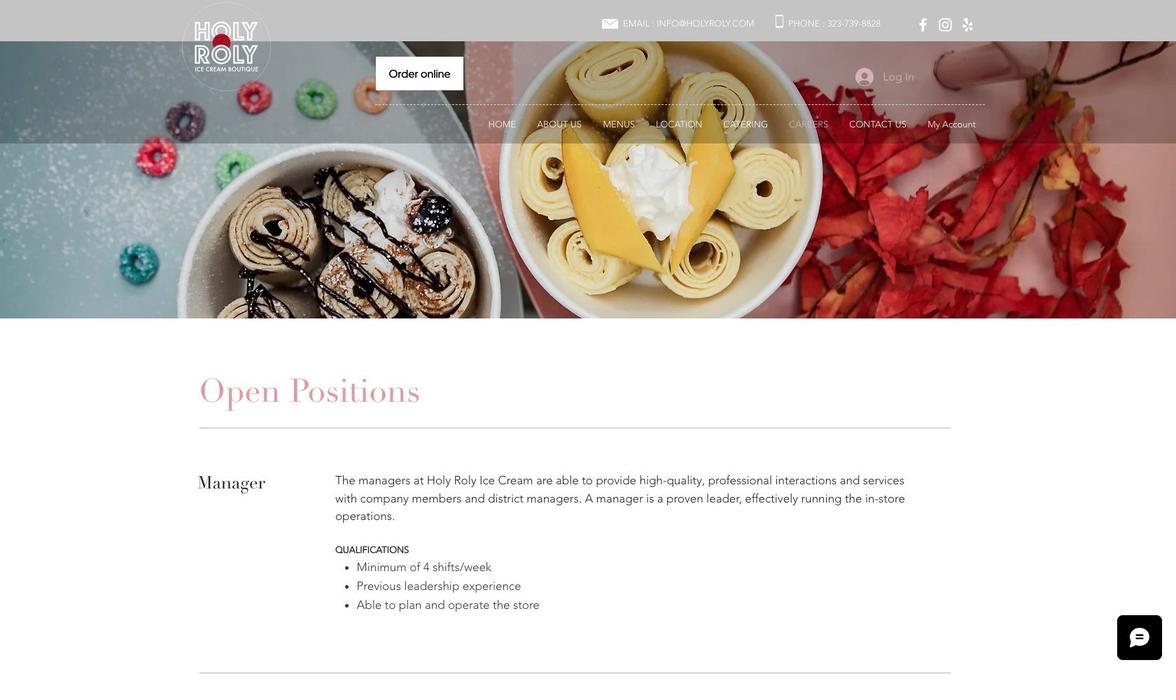 Task type: describe. For each thing, give the bounding box(es) containing it.
white yelp icon image
[[960, 16, 977, 34]]

white facebook icon image
[[915, 16, 932, 34]]

social bar element
[[915, 16, 977, 34]]

white instagram icon image
[[937, 16, 955, 34]]



Task type: vqa. For each thing, say whether or not it's contained in the screenshot.
Img_9269_2.Jpg
no



Task type: locate. For each thing, give the bounding box(es) containing it.
main_boutique 2.png image
[[182, 2, 271, 91]]

wix chat element
[[1111, 609, 1177, 674]]



